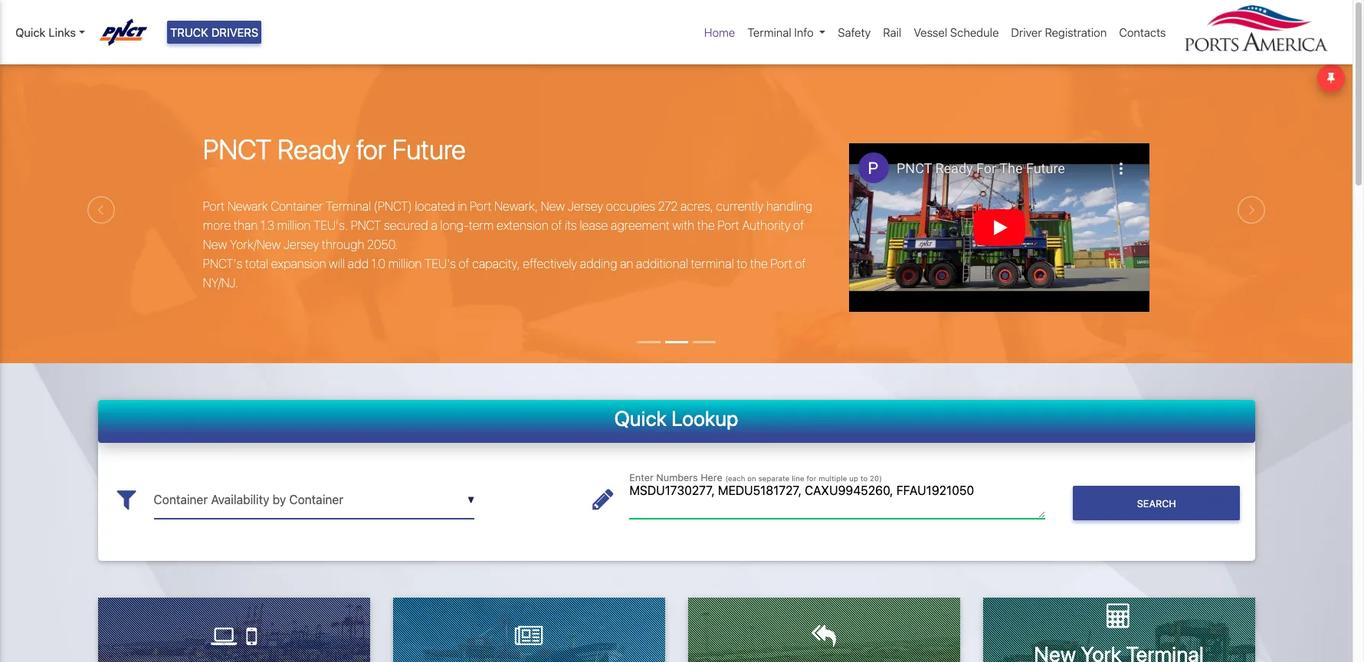 Task type: locate. For each thing, give the bounding box(es) containing it.
0 horizontal spatial for
[[356, 133, 386, 166]]

0 vertical spatial the
[[697, 218, 715, 232]]

to right terminal
[[737, 256, 747, 270]]

pnct up newark
[[203, 133, 272, 166]]

quick
[[15, 25, 46, 39], [614, 406, 667, 430]]

0 vertical spatial quick
[[15, 25, 46, 39]]

here
[[701, 472, 723, 484]]

authority
[[742, 218, 790, 232]]

newark
[[227, 199, 268, 213]]

(pnct)
[[374, 199, 412, 213]]

0 horizontal spatial terminal
[[326, 199, 371, 213]]

quick up the enter
[[614, 406, 667, 430]]

1 vertical spatial new
[[203, 237, 227, 251]]

0 vertical spatial pnct
[[203, 133, 272, 166]]

1 horizontal spatial to
[[861, 475, 868, 483]]

jersey up lease
[[568, 199, 603, 213]]

numbers
[[656, 472, 698, 484]]

driver
[[1011, 25, 1042, 39]]

1 vertical spatial jersey
[[283, 237, 319, 251]]

terminal left info
[[748, 25, 791, 39]]

1 vertical spatial million
[[388, 256, 422, 270]]

1 horizontal spatial new
[[541, 199, 565, 213]]

1 vertical spatial the
[[750, 256, 768, 270]]

search
[[1137, 498, 1176, 510]]

term
[[469, 218, 494, 232]]

1 vertical spatial pnct
[[351, 218, 381, 232]]

0 horizontal spatial pnct
[[203, 133, 272, 166]]

for right ready
[[356, 133, 386, 166]]

1.3
[[261, 218, 274, 232]]

capacity,
[[472, 256, 520, 270]]

in
[[458, 199, 467, 213]]

0 horizontal spatial quick
[[15, 25, 46, 39]]

on
[[747, 475, 756, 483]]

enter
[[629, 472, 654, 484]]

0 horizontal spatial to
[[737, 256, 747, 270]]

teu's.
[[313, 218, 348, 232]]

0 horizontal spatial jersey
[[283, 237, 319, 251]]

1 horizontal spatial million
[[388, 256, 422, 270]]

port
[[203, 199, 225, 213], [470, 199, 492, 213], [718, 218, 740, 232], [771, 256, 792, 270]]

new
[[541, 199, 565, 213], [203, 237, 227, 251]]

million right '1.0'
[[388, 256, 422, 270]]

1 vertical spatial quick
[[614, 406, 667, 430]]

york/new
[[230, 237, 281, 251]]

with
[[673, 218, 695, 232]]

0 vertical spatial for
[[356, 133, 386, 166]]

occupies
[[606, 199, 655, 213]]

terminal up teu's.
[[326, 199, 371, 213]]

1 horizontal spatial pnct
[[351, 218, 381, 232]]

1 horizontal spatial terminal
[[748, 25, 791, 39]]

0 vertical spatial new
[[541, 199, 565, 213]]

to inside enter numbers here (each on separate line for multiple up to 20)
[[861, 475, 868, 483]]

truck
[[170, 25, 208, 39]]

drivers
[[211, 25, 259, 39]]

pnct
[[203, 133, 272, 166], [351, 218, 381, 232]]

1 vertical spatial terminal
[[326, 199, 371, 213]]

0 vertical spatial terminal
[[748, 25, 791, 39]]

(each
[[725, 475, 745, 483]]

new down the more
[[203, 237, 227, 251]]

the down authority at the right top of the page
[[750, 256, 768, 270]]

1 vertical spatial for
[[807, 475, 817, 483]]

rail
[[883, 25, 901, 39]]

1 vertical spatial to
[[861, 475, 868, 483]]

for right line
[[807, 475, 817, 483]]

for
[[356, 133, 386, 166], [807, 475, 817, 483]]

for inside enter numbers here (each on separate line for multiple up to 20)
[[807, 475, 817, 483]]

pnct's
[[203, 256, 242, 270]]

port newark container terminal (pnct) located in port newark, new jersey occupies 272 acres, currently handling more than 1.3 million teu's.                                 pnct secured a long-term extension of its lease agreement with the port authority of new york/new jersey through 2050. pnct's total expansion will add 1.0 million teu's of capacity,                                 effectively adding an additional terminal to the port of ny/nj.
[[203, 199, 812, 289]]

an
[[620, 256, 633, 270]]

to right up
[[861, 475, 868, 483]]

the
[[697, 218, 715, 232], [750, 256, 768, 270]]

jersey
[[568, 199, 603, 213], [283, 237, 319, 251]]

million down container at the top left of the page
[[277, 218, 311, 232]]

contacts link
[[1113, 18, 1172, 47]]

container
[[271, 199, 323, 213]]

0 vertical spatial million
[[277, 218, 311, 232]]

of
[[551, 218, 562, 232], [793, 218, 804, 232], [459, 256, 469, 270], [795, 256, 806, 270]]

line
[[792, 475, 804, 483]]

quick left links
[[15, 25, 46, 39]]

million
[[277, 218, 311, 232], [388, 256, 422, 270]]

pnct inside port newark container terminal (pnct) located in port newark, new jersey occupies 272 acres, currently handling more than 1.3 million teu's.                                 pnct secured a long-term extension of its lease agreement with the port authority of new york/new jersey through 2050. pnct's total expansion will add 1.0 million teu's of capacity,                                 effectively adding an additional terminal to the port of ny/nj.
[[351, 218, 381, 232]]

pnct ready for future image
[[0, 56, 1353, 449]]

terminal inside port newark container terminal (pnct) located in port newark, new jersey occupies 272 acres, currently handling more than 1.3 million teu's.                                 pnct secured a long-term extension of its lease agreement with the port authority of new york/new jersey through 2050. pnct's total expansion will add 1.0 million teu's of capacity,                                 effectively adding an additional terminal to the port of ny/nj.
[[326, 199, 371, 213]]

home link
[[698, 18, 741, 47]]

0 horizontal spatial million
[[277, 218, 311, 232]]

port down currently
[[718, 218, 740, 232]]

pnct up the 2050.
[[351, 218, 381, 232]]

None text field
[[154, 481, 475, 519], [629, 481, 1045, 519], [154, 481, 475, 519], [629, 481, 1045, 519]]

acres,
[[681, 199, 713, 213]]

0 vertical spatial to
[[737, 256, 747, 270]]

the down 'acres,'
[[697, 218, 715, 232]]

contacts
[[1119, 25, 1166, 39]]

jersey up expansion
[[283, 237, 319, 251]]

1 horizontal spatial for
[[807, 475, 817, 483]]

ready
[[277, 133, 350, 166]]

272
[[658, 199, 678, 213]]

located
[[415, 199, 455, 213]]

0 horizontal spatial the
[[697, 218, 715, 232]]

20)
[[870, 475, 882, 483]]

new up its
[[541, 199, 565, 213]]

▼
[[467, 495, 475, 506]]

to inside port newark container terminal (pnct) located in port newark, new jersey occupies 272 acres, currently handling more than 1.3 million teu's.                                 pnct secured a long-term extension of its lease agreement with the port authority of new york/new jersey through 2050. pnct's total expansion will add 1.0 million teu's of capacity,                                 effectively adding an additional terminal to the port of ny/nj.
[[737, 256, 747, 270]]

0 vertical spatial jersey
[[568, 199, 603, 213]]

to
[[737, 256, 747, 270], [861, 475, 868, 483]]

pnct ready for future
[[203, 133, 466, 166]]

truck drivers link
[[167, 21, 262, 44]]

quick for quick lookup
[[614, 406, 667, 430]]

1 horizontal spatial quick
[[614, 406, 667, 430]]

will
[[329, 256, 345, 270]]

terminal
[[748, 25, 791, 39], [326, 199, 371, 213]]



Task type: vqa. For each thing, say whether or not it's contained in the screenshot.
Terminal
yes



Task type: describe. For each thing, give the bounding box(es) containing it.
registration
[[1045, 25, 1107, 39]]

than
[[234, 218, 258, 232]]

terminal info
[[748, 25, 814, 39]]

port down authority at the right top of the page
[[771, 256, 792, 270]]

handling
[[766, 199, 812, 213]]

secured
[[384, 218, 428, 232]]

rail link
[[877, 18, 908, 47]]

quick links
[[15, 25, 76, 39]]

1.0
[[371, 256, 386, 270]]

extension
[[497, 218, 549, 232]]

expansion
[[271, 256, 326, 270]]

its
[[565, 218, 577, 232]]

quick lookup
[[614, 406, 738, 430]]

adding
[[580, 256, 617, 270]]

teu's
[[425, 256, 456, 270]]

more
[[203, 218, 231, 232]]

1 horizontal spatial jersey
[[568, 199, 603, 213]]

home
[[704, 25, 735, 39]]

through
[[322, 237, 364, 251]]

2050.
[[367, 237, 398, 251]]

separate
[[758, 475, 790, 483]]

vessel schedule link
[[908, 18, 1005, 47]]

agreement
[[611, 218, 670, 232]]

driver registration link
[[1005, 18, 1113, 47]]

multiple
[[819, 475, 847, 483]]

newark,
[[494, 199, 538, 213]]

safety
[[838, 25, 871, 39]]

info
[[794, 25, 814, 39]]

1 horizontal spatial the
[[750, 256, 768, 270]]

future
[[392, 133, 466, 166]]

schedule
[[950, 25, 999, 39]]

up
[[849, 475, 858, 483]]

currently
[[716, 199, 763, 213]]

port right 'in'
[[470, 199, 492, 213]]

truck drivers
[[170, 25, 259, 39]]

links
[[49, 25, 76, 39]]

ny/nj.
[[203, 276, 238, 289]]

port up the more
[[203, 199, 225, 213]]

driver registration
[[1011, 25, 1107, 39]]

search button
[[1073, 486, 1240, 521]]

quick links link
[[15, 24, 85, 41]]

terminal
[[691, 256, 734, 270]]

add
[[348, 256, 369, 270]]

lease
[[580, 218, 608, 232]]

effectively
[[523, 256, 577, 270]]

enter numbers here (each on separate line for multiple up to 20)
[[629, 472, 882, 484]]

safety link
[[832, 18, 877, 47]]

0 horizontal spatial new
[[203, 237, 227, 251]]

lookup
[[671, 406, 738, 430]]

total
[[245, 256, 268, 270]]

terminal info link
[[741, 18, 832, 47]]

additional
[[636, 256, 688, 270]]

a
[[431, 218, 437, 232]]

vessel schedule
[[914, 25, 999, 39]]

long-
[[440, 218, 469, 232]]

vessel
[[914, 25, 947, 39]]

quick for quick links
[[15, 25, 46, 39]]



